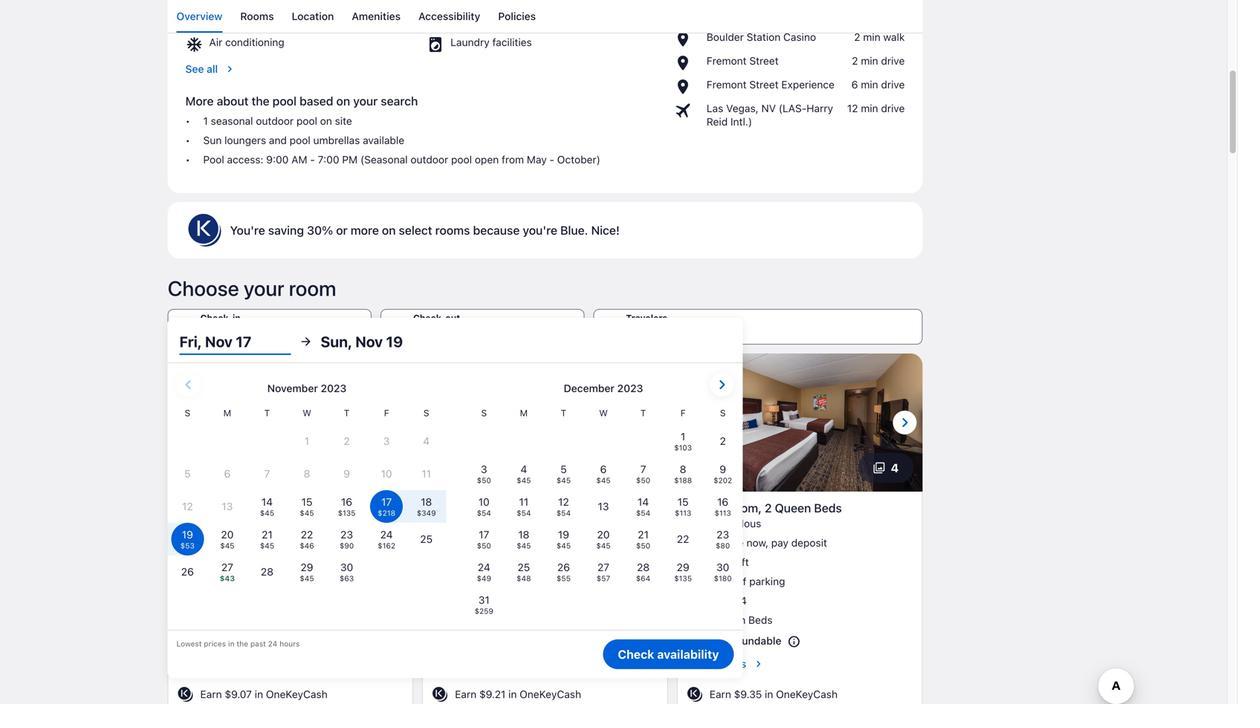 Task type: describe. For each thing, give the bounding box(es) containing it.
show next image image for deluxe room, 2 queen beds
[[896, 414, 914, 432]]

300 sq ft free self parking sleeps 2 1 king bed
[[451, 556, 531, 626]]

default theme image for deluxe room, 1 king bed
[[431, 686, 449, 704]]

4 button
[[858, 453, 914, 483]]

bed inside deluxe room, 1 king bed 8.9/10 fabulous
[[546, 501, 568, 515]]

reserve now, pay deposit for deluxe room, 2 queen beds
[[705, 537, 827, 549]]

las
[[707, 102, 724, 114]]

restaurant button
[[209, 6, 278, 21]]

nov for sun,
[[355, 333, 383, 350]]

2023 for december 2023
[[617, 382, 643, 395]]

november
[[267, 382, 318, 395]]

2 horizontal spatial -
[[550, 153, 554, 166]]

partially for deluxe room, 2 queen beds
[[686, 635, 726, 647]]

and
[[269, 134, 287, 146]]

deluxe room, 2 queen beds 8.9/10 fabulous
[[686, 501, 842, 530]]

see all button
[[185, 53, 656, 76]]

w for december
[[599, 408, 608, 418]]

$9.07
[[225, 689, 252, 701]]

f for december 2023
[[681, 408, 686, 418]]

4 s from the left
[[720, 408, 726, 418]]

free for deluxe room, 2 queen beds
[[705, 576, 726, 588]]

deluxe room, 1 king bed 8.9/10 fabulous
[[431, 501, 568, 530]]

in
[[380, 501, 391, 515]]

reserve for deluxe room, 2 queen beds
[[705, 537, 744, 549]]

good
[[233, 518, 259, 530]]

fri, nov 17
[[180, 333, 251, 350]]

parking for room - bed type assigned at check in
[[240, 576, 276, 588]]

refundable for room - bed type assigned at check in
[[219, 635, 272, 647]]

conditioning
[[225, 36, 284, 48]]

because
[[473, 223, 520, 237]]

queen for room,
[[775, 501, 811, 515]]

earn for deluxe room, 1 king bed
[[455, 689, 477, 701]]

location
[[292, 10, 334, 22]]

nov 17 button
[[168, 309, 372, 345]]

las vegas, nv (las-harry reid intl.)
[[707, 102, 833, 128]]

deposit for deluxe room, 1 king bed
[[537, 537, 573, 549]]

3 s from the left
[[481, 408, 487, 418]]

from
[[502, 153, 524, 166]]

2 t from the left
[[344, 408, 350, 418]]

19
[[386, 333, 403, 350]]

medium image for details
[[753, 659, 764, 671]]

access:
[[227, 153, 263, 166]]

2 5 button from the left
[[604, 453, 659, 483]]

partially refundable button for deluxe room, 2 queen beds
[[686, 635, 914, 649]]

room - bed type assigned at check in 8.2/10 very good
[[177, 501, 391, 530]]

4 t from the left
[[641, 408, 646, 418]]

show all 4 images for deluxe room, 2 queen beds image
[[873, 462, 885, 474]]

casino
[[784, 31, 816, 43]]

partially refundable button for room - bed type assigned at check in
[[177, 635, 404, 649]]

w for november
[[303, 408, 311, 418]]

show next image image for room - bed type assigned at check in
[[387, 414, 404, 432]]

sleeps 4 list item
[[686, 595, 914, 608]]

check availability button
[[603, 640, 734, 670]]

300 sq ft list item for deluxe room, 1 king bed
[[431, 556, 659, 569]]

previous month image
[[180, 376, 197, 394]]

(seasonal
[[360, 153, 408, 166]]

refundable for deluxe room, 2 queen beds
[[728, 635, 782, 647]]

nov down choose
[[200, 326, 222, 340]]

2 s from the left
[[424, 408, 429, 418]]

1 inside deluxe room, 1 king bed 8.9/10 fabulous
[[510, 501, 516, 515]]

ft for room - bed type assigned at check in
[[232, 556, 240, 568]]

sun loungers and pool umbrellas available list item
[[185, 134, 656, 147]]

room, for 2
[[727, 501, 762, 515]]

300 sq ft for room - bed type assigned at check in
[[196, 556, 240, 568]]

- inside room - bed type assigned at check in 8.2/10 very good
[[211, 501, 217, 515]]

street for fremont street experience
[[750, 78, 779, 91]]

6 min drive
[[852, 78, 905, 91]]

rooms link
[[240, 0, 274, 33]]

december 2023
[[564, 382, 643, 395]]

9:00
[[266, 153, 289, 166]]

1 horizontal spatial -
[[310, 153, 315, 166]]

list containing overview
[[168, 0, 923, 33]]

pool for based
[[273, 94, 297, 108]]

assigned
[[275, 501, 326, 515]]

parking inside '300 sq ft free self parking sleeps 2 1 king bed'
[[495, 576, 531, 588]]

on inside list item
[[320, 115, 332, 127]]

f for november 2023
[[384, 408, 389, 418]]

room
[[177, 501, 208, 515]]

lowest prices in the past 24 hours check availability
[[177, 640, 719, 662]]

0 vertical spatial your
[[353, 94, 378, 108]]

fremont for fremont street
[[707, 54, 747, 67]]

(las-
[[779, 102, 807, 114]]

all
[[207, 63, 218, 75]]

partially refundable for room - bed type assigned at check in
[[177, 635, 272, 647]]

5 for second 5 "button"
[[637, 461, 644, 475]]

more
[[351, 223, 379, 237]]

popular location image for fremont street
[[674, 54, 701, 72]]

reserve now, pay deposit list item for deluxe room, 1 king bed
[[431, 537, 659, 550]]

amenities link
[[352, 0, 401, 33]]

air conditioning
[[209, 36, 284, 48]]

loungers
[[225, 134, 266, 146]]

24
[[268, 640, 277, 648]]

november 2023
[[267, 382, 347, 395]]

reserve now, pay deposit list item for room - bed type assigned at check in
[[177, 537, 404, 550]]

hours
[[280, 640, 300, 648]]

show previous image image for room - bed type assigned at check in
[[177, 414, 194, 432]]

in for deluxe room, 1 king bed
[[508, 689, 517, 701]]

free self parking list item for room - bed type assigned at check in
[[177, 575, 404, 589]]

king inside deluxe room, 1 king bed 8.9/10 fabulous
[[519, 501, 543, 515]]

check inside lowest prices in the past 24 hours check availability
[[618, 648, 654, 662]]

choose
[[168, 276, 239, 301]]

in inside lowest prices in the past 24 hours check availability
[[228, 640, 234, 648]]

3 t from the left
[[561, 408, 567, 418]]

sun,
[[321, 333, 352, 350]]

facilities
[[492, 36, 532, 48]]

you're saving 30% or more on select rooms because you're blue. nice!
[[230, 223, 620, 237]]

lowest
[[177, 640, 202, 648]]

onekeycash for deluxe room, 2 queen beds
[[776, 689, 838, 701]]

m for december 2023
[[520, 408, 528, 418]]

earn $9.07 in onekeycash
[[200, 689, 328, 701]]

min for 6 min drive
[[861, 78, 878, 91]]

location link
[[292, 0, 334, 33]]

deluxe for deluxe room, 1 king bed
[[431, 501, 469, 515]]

2 inside the sleeps 4 2 queen beds
[[705, 614, 711, 626]]

free self parking for deluxe room, 2 queen beds
[[705, 576, 785, 588]]

30%
[[307, 223, 333, 237]]

availability
[[657, 648, 719, 662]]

bed inside room - bed type assigned at check in 8.2/10 very good
[[220, 501, 241, 515]]

desk, laptop workspace, blackout drapes, iron/ironing board image for room - bed type assigned at check in
[[168, 354, 413, 492]]

nv
[[762, 102, 776, 114]]

2 show next image image from the left
[[641, 414, 659, 432]]

show previous image image for deluxe room, 2 queen beds
[[686, 414, 704, 432]]

pool access: 9:00 am - 7:00 pm (seasonal outdoor pool open from may - october) list item
[[185, 153, 656, 166]]

next month image
[[713, 376, 731, 394]]

rooms
[[240, 10, 274, 22]]

select
[[399, 223, 432, 237]]

sun, nov 19 button
[[321, 328, 432, 355]]

street for fremont street
[[750, 54, 779, 67]]

free inside '300 sq ft free self parking sleeps 2 1 king bed'
[[451, 576, 472, 588]]

type
[[244, 501, 272, 515]]

see
[[185, 63, 204, 75]]

list containing boulder station casino
[[674, 30, 905, 128]]

pay for deluxe room, 1 king bed
[[517, 537, 534, 549]]

pool access: 9:00 am - 7:00 pm (seasonal outdoor pool open from may - october)
[[203, 153, 600, 166]]

now, for deluxe room, 2 queen beds
[[747, 537, 769, 549]]

or
[[336, 223, 348, 237]]

site
[[335, 115, 352, 127]]

m for november 2023
[[223, 408, 231, 418]]

harry
[[807, 102, 833, 114]]

vegas,
[[726, 102, 759, 114]]

overview
[[177, 10, 222, 22]]

about
[[217, 94, 249, 108]]

reserve for room - bed type assigned at check in
[[196, 537, 234, 549]]

boulder
[[707, 31, 744, 43]]

min for 2 min walk
[[863, 31, 881, 43]]

see all
[[185, 63, 218, 75]]

12 min drive
[[847, 102, 905, 114]]

prices
[[204, 640, 226, 648]]

onekeycash for room - bed type assigned at check in
[[266, 689, 328, 701]]

am
[[291, 153, 307, 166]]

2 queen beds list item
[[686, 614, 914, 627]]

min for 2 min drive
[[861, 54, 878, 67]]

medium image for all
[[224, 63, 236, 75]]

in for deluxe room, 2 queen beds
[[765, 689, 773, 701]]

station
[[747, 31, 781, 43]]

reserve now, pay deposit for deluxe room, 1 king bed
[[451, 537, 573, 549]]

deluxe for deluxe room, 2 queen beds
[[686, 501, 724, 515]]

drive for 2 min drive
[[881, 54, 905, 67]]

seasonal
[[211, 115, 253, 127]]

pool for on
[[297, 115, 317, 127]]

fremont for fremont street experience
[[707, 78, 747, 91]]

amenities
[[352, 10, 401, 22]]

300 sq ft for deluxe room, 2 queen beds
[[705, 556, 749, 568]]

you're
[[523, 223, 557, 237]]

4 inside the sleeps 4 2 queen beds
[[740, 595, 747, 607]]

fabulous for 2
[[718, 518, 761, 530]]

very
[[209, 518, 230, 530]]



Task type: vqa. For each thing, say whether or not it's contained in the screenshot.
small image
no



Task type: locate. For each thing, give the bounding box(es) containing it.
available
[[363, 134, 404, 146]]

free for room - bed type assigned at check in
[[196, 576, 217, 588]]

1 now, from the left
[[237, 537, 259, 549]]

0 horizontal spatial partially refundable button
[[177, 635, 404, 649]]

2 horizontal spatial reserve now, pay deposit list item
[[686, 537, 914, 550]]

2 reserve from the left
[[451, 537, 489, 549]]

1 vertical spatial your
[[244, 276, 284, 301]]

2 reserve now, pay deposit from the left
[[451, 537, 573, 549]]

deposit down the deluxe room, 2 queen beds 8.9/10 fabulous
[[791, 537, 827, 549]]

1 vertical spatial on
[[320, 115, 332, 127]]

1 horizontal spatial 1
[[451, 614, 455, 626]]

0 vertical spatial king
[[519, 501, 543, 515]]

deposit for room - bed type assigned at check in
[[282, 537, 318, 549]]

parking up sleeps 4 list item
[[749, 576, 785, 588]]

0 vertical spatial outdoor
[[256, 115, 294, 127]]

2 vertical spatial drive
[[881, 102, 905, 114]]

2023 for november 2023
[[321, 382, 347, 395]]

bed inside '300 sq ft free self parking sleeps 2 1 king bed'
[[482, 614, 501, 626]]

nice!
[[591, 223, 620, 237]]

8.9/10 inside deluxe room, 1 king bed 8.9/10 fabulous
[[431, 518, 461, 530]]

m
[[223, 408, 231, 418], [520, 408, 528, 418]]

1 horizontal spatial 2023
[[617, 382, 643, 395]]

300 sq ft list item down room - bed type assigned at check in 8.2/10 very good
[[177, 556, 404, 569]]

show previous image image
[[177, 414, 194, 432], [686, 414, 704, 432]]

drive down 2 min drive
[[881, 78, 905, 91]]

search
[[381, 94, 418, 108]]

1 vertical spatial popular location image
[[674, 78, 701, 96]]

in right prices at bottom left
[[228, 640, 234, 648]]

0 horizontal spatial outdoor
[[256, 115, 294, 127]]

1 300 sq ft from the left
[[196, 556, 240, 568]]

300 sq ft up the sleeps 4 2 queen beds
[[705, 556, 749, 568]]

free self parking
[[196, 576, 276, 588], [705, 576, 785, 588]]

1 horizontal spatial reserve now, pay deposit
[[451, 537, 573, 549]]

3 reserve now, pay deposit list item from the left
[[686, 537, 914, 550]]

pay down room - bed type assigned at check in 8.2/10 very good
[[262, 537, 279, 549]]

0 vertical spatial on
[[336, 94, 350, 108]]

pay down deluxe room, 1 king bed 8.9/10 fabulous
[[517, 537, 534, 549]]

2 fremont from the top
[[707, 78, 747, 91]]

pm
[[342, 153, 358, 166]]

more inside button
[[686, 658, 711, 671]]

2 earn from the left
[[455, 689, 477, 701]]

free self parking list item
[[177, 575, 404, 589], [431, 575, 659, 589], [686, 575, 914, 589]]

t down the december at the bottom
[[561, 408, 567, 418]]

in right $9.35
[[765, 689, 773, 701]]

pay for room - bed type assigned at check in
[[262, 537, 279, 549]]

pool left open
[[451, 153, 472, 166]]

pool for umbrellas
[[290, 134, 311, 146]]

the left the past
[[237, 640, 248, 648]]

sun
[[203, 134, 222, 146]]

2 sq from the left
[[473, 556, 484, 568]]

0 vertical spatial beds
[[814, 501, 842, 515]]

outdoor inside 1 seasonal outdoor pool on site list item
[[256, 115, 294, 127]]

3 onekeycash from the left
[[776, 689, 838, 701]]

1 horizontal spatial fabulous
[[718, 518, 761, 530]]

1 vertical spatial street
[[750, 78, 779, 91]]

1 free from the left
[[196, 576, 217, 588]]

sleeps inside the sleeps 4 2 queen beds
[[705, 595, 738, 607]]

300 sq ft list item for deluxe room, 2 queen beds
[[686, 556, 914, 569]]

reserve down deluxe room, 1 king bed 8.9/10 fabulous
[[451, 537, 489, 549]]

onekeycash down more details button
[[776, 689, 838, 701]]

the up 1 seasonal outdoor pool on site
[[252, 94, 270, 108]]

0 horizontal spatial partially refundable
[[177, 635, 272, 647]]

1 parking from the left
[[240, 576, 276, 588]]

ft for deluxe room, 2 queen beds
[[742, 556, 749, 568]]

300 for room - bed type assigned at check in
[[196, 556, 215, 568]]

ft
[[232, 556, 240, 568], [487, 556, 494, 568], [742, 556, 749, 568]]

check left in
[[342, 501, 377, 515]]

2 self from the left
[[475, 576, 492, 588]]

street up nv
[[750, 78, 779, 91]]

0 horizontal spatial bed
[[220, 501, 241, 515]]

now, down deluxe room, 1 king bed 8.9/10 fabulous
[[492, 537, 514, 549]]

3 ft from the left
[[742, 556, 749, 568]]

2 room, from the left
[[727, 501, 762, 515]]

reserve now, pay deposit list item down deluxe room, 1 king bed 8.9/10 fabulous
[[431, 537, 659, 550]]

in right $9.21
[[508, 689, 517, 701]]

1 horizontal spatial bed
[[482, 614, 501, 626]]

1 street from the top
[[750, 54, 779, 67]]

2 w from the left
[[599, 408, 608, 418]]

1
[[203, 115, 208, 127], [510, 501, 516, 515], [451, 614, 455, 626]]

outdoor inside pool access: 9:00 am - 7:00 pm (seasonal outdoor pool open from may - october) list item
[[411, 153, 448, 166]]

pool inside sun loungers and pool umbrellas available list item
[[290, 134, 311, 146]]

earn left $9.21
[[455, 689, 477, 701]]

17
[[225, 326, 237, 340], [236, 333, 251, 350]]

open
[[475, 153, 499, 166]]

1 reserve now, pay deposit list item from the left
[[177, 537, 404, 550]]

fremont street experience
[[707, 78, 835, 91]]

2 partially refundable button from the left
[[686, 635, 914, 649]]

0 horizontal spatial 1
[[203, 115, 208, 127]]

earn for room - bed type assigned at check in
[[200, 689, 222, 701]]

2 inside the deluxe room, 2 queen beds 8.9/10 fabulous
[[765, 501, 772, 515]]

2 free from the left
[[451, 576, 472, 588]]

partially refundable button up earn $9.07 in onekeycash
[[177, 635, 404, 649]]

reserve down the deluxe room, 2 queen beds 8.9/10 fabulous
[[705, 537, 744, 549]]

2 parking from the left
[[495, 576, 531, 588]]

w
[[303, 408, 311, 418], [599, 408, 608, 418]]

2 2023 from the left
[[617, 382, 643, 395]]

2 m from the left
[[520, 408, 528, 418]]

drive for 12 min drive
[[881, 102, 905, 114]]

1 vertical spatial outdoor
[[411, 153, 448, 166]]

1 drive from the top
[[881, 54, 905, 67]]

onekeycash down "hours" at the left bottom of page
[[266, 689, 328, 701]]

1 horizontal spatial f
[[681, 408, 686, 418]]

0 horizontal spatial 5
[[382, 461, 390, 475]]

0 vertical spatial popular location image
[[674, 54, 701, 72]]

2 horizontal spatial 300 sq ft list item
[[686, 556, 914, 569]]

0 horizontal spatial reserve
[[196, 537, 234, 549]]

pool up am
[[290, 134, 311, 146]]

1 desk, laptop workspace, blackout drapes, iron/ironing board image from the left
[[168, 354, 413, 492]]

0 vertical spatial 4
[[891, 461, 899, 475]]

pay for deluxe room, 2 queen beds
[[771, 537, 789, 549]]

drive for 6 min drive
[[881, 78, 905, 91]]

free up the sleeps 4 2 queen beds
[[705, 576, 726, 588]]

min
[[863, 31, 881, 43], [861, 54, 878, 67], [861, 78, 878, 91], [861, 102, 878, 114]]

8.9/10
[[431, 518, 461, 530], [686, 518, 715, 530]]

desk, laptop workspace, blackout drapes, iron/ironing board image
[[168, 354, 413, 492], [422, 354, 668, 492]]

1 vertical spatial medium image
[[753, 659, 764, 671]]

2
[[854, 31, 860, 43], [852, 54, 858, 67], [765, 501, 772, 515], [486, 595, 492, 607], [705, 614, 711, 626]]

1 show next image image from the left
[[387, 414, 404, 432]]

beds inside the deluxe room, 2 queen beds 8.9/10 fabulous
[[814, 501, 842, 515]]

free self parking list item up sleeps 2 list item
[[431, 575, 659, 589]]

self for room - bed type assigned at check in
[[220, 576, 237, 588]]

t
[[264, 408, 270, 418], [344, 408, 350, 418], [561, 408, 567, 418], [641, 408, 646, 418]]

0 horizontal spatial 300
[[196, 556, 215, 568]]

min right 12
[[861, 102, 878, 114]]

min for 12 min drive
[[861, 102, 878, 114]]

2 min drive
[[852, 54, 905, 67]]

1 horizontal spatial medium image
[[753, 659, 764, 671]]

2 onekeycash from the left
[[520, 689, 581, 701]]

partially up default theme image
[[177, 635, 216, 647]]

free self parking for room - bed type assigned at check in
[[196, 576, 276, 588]]

free self parking list item for deluxe room, 2 queen beds
[[686, 575, 914, 589]]

medium image right all
[[224, 63, 236, 75]]

t down november
[[264, 408, 270, 418]]

2 fabulous from the left
[[718, 518, 761, 530]]

medium image inside see all button
[[224, 63, 236, 75]]

king
[[519, 501, 543, 515], [458, 614, 479, 626]]

1 sleeps from the left
[[451, 595, 483, 607]]

air
[[209, 36, 222, 48]]

0 vertical spatial 1
[[203, 115, 208, 127]]

1 5 button from the left
[[349, 453, 404, 483]]

1 horizontal spatial your
[[353, 94, 378, 108]]

2 drive from the top
[[881, 78, 905, 91]]

1 m from the left
[[223, 408, 231, 418]]

earn
[[200, 689, 222, 701], [455, 689, 477, 701], [710, 689, 731, 701]]

1 sq from the left
[[218, 556, 230, 568]]

1 5 from the left
[[382, 461, 390, 475]]

1 horizontal spatial free self parking
[[705, 576, 785, 588]]

1 horizontal spatial m
[[520, 408, 528, 418]]

partially for room - bed type assigned at check in
[[177, 635, 216, 647]]

earn for deluxe room, 2 queen beds
[[710, 689, 731, 701]]

you're
[[230, 223, 265, 237]]

1 horizontal spatial queen
[[775, 501, 811, 515]]

earn right default theme image
[[200, 689, 222, 701]]

beds for room,
[[814, 501, 842, 515]]

bar
[[451, 6, 467, 18]]

self down very
[[220, 576, 237, 588]]

2 deposit from the left
[[537, 537, 573, 549]]

in for room - bed type assigned at check in
[[255, 689, 263, 701]]

popular location image down popular location image at the top of the page
[[674, 54, 701, 72]]

1 reserve from the left
[[196, 537, 234, 549]]

1 300 sq ft list item from the left
[[177, 556, 404, 569]]

0 horizontal spatial free
[[196, 576, 217, 588]]

0 horizontal spatial reserve now, pay deposit
[[196, 537, 318, 549]]

5 for 2nd 5 "button" from the right
[[382, 461, 390, 475]]

ft up the sleeps 4 2 queen beds
[[742, 556, 749, 568]]

s
[[185, 408, 190, 418], [424, 408, 429, 418], [481, 408, 487, 418], [720, 408, 726, 418]]

medium image inside more details button
[[753, 659, 764, 671]]

pay
[[262, 537, 279, 549], [517, 537, 534, 549], [771, 537, 789, 549]]

reserve for deluxe room, 1 king bed
[[451, 537, 489, 549]]

popular location image
[[674, 30, 701, 48]]

desk, laptop workspace, blackout drapes, iron/ironing board image for deluxe room, 1 king bed
[[422, 354, 668, 492]]

reserve now, pay deposit down the deluxe room, 2 queen beds 8.9/10 fabulous
[[705, 537, 827, 549]]

1 horizontal spatial partially
[[686, 635, 726, 647]]

partially refundable button down '2 queen beds' list item
[[686, 635, 914, 649]]

fri,
[[180, 333, 202, 350]]

0 horizontal spatial m
[[223, 408, 231, 418]]

2 horizontal spatial reserve
[[705, 537, 744, 549]]

1 partially from the left
[[177, 635, 216, 647]]

earn $9.21 in onekeycash
[[455, 689, 581, 701]]

sun loungers and pool umbrellas available
[[203, 134, 404, 146]]

0 horizontal spatial show previous image image
[[177, 414, 194, 432]]

2023
[[321, 382, 347, 395], [617, 382, 643, 395]]

check inside room - bed type assigned at check in 8.2/10 very good
[[342, 501, 377, 515]]

2 8.9/10 from the left
[[686, 518, 715, 530]]

1 horizontal spatial 4
[[891, 461, 899, 475]]

check
[[342, 501, 377, 515], [618, 648, 654, 662]]

refundable
[[219, 635, 272, 647], [728, 635, 782, 647]]

0 horizontal spatial free self parking
[[196, 576, 276, 588]]

parking for deluxe room, 2 queen beds
[[749, 576, 785, 588]]

1 self from the left
[[220, 576, 237, 588]]

1 horizontal spatial onekeycash
[[520, 689, 581, 701]]

- right may
[[550, 153, 554, 166]]

on up site
[[336, 94, 350, 108]]

2 free self parking list item from the left
[[431, 575, 659, 589]]

the inside lowest prices in the past 24 hours check availability
[[237, 640, 248, 648]]

deposit for deluxe room, 2 queen beds
[[791, 537, 827, 549]]

on left site
[[320, 115, 332, 127]]

now, down the deluxe room, 2 queen beds 8.9/10 fabulous
[[747, 537, 769, 549]]

1 horizontal spatial 8.9/10
[[686, 518, 715, 530]]

0 horizontal spatial free self parking list item
[[177, 575, 404, 589]]

now, down good
[[237, 537, 259, 549]]

deposit
[[282, 537, 318, 549], [537, 537, 573, 549], [791, 537, 827, 549]]

parking up sleeps 2 list item
[[495, 576, 531, 588]]

deposit up sleeps 2 list item
[[537, 537, 573, 549]]

reserve now, pay deposit list item down room - bed type assigned at check in 8.2/10 very good
[[177, 537, 404, 550]]

queen inside the deluxe room, 2 queen beds 8.9/10 fabulous
[[775, 501, 811, 515]]

more down see all
[[185, 94, 214, 108]]

check left availability on the bottom right of the page
[[618, 648, 654, 662]]

8.2/10
[[177, 518, 206, 530]]

2023 right the december at the bottom
[[617, 382, 643, 395]]

default theme image down more details
[[686, 686, 704, 704]]

sun, nov 19
[[321, 333, 403, 350]]

1 horizontal spatial king
[[519, 501, 543, 515]]

fabulous inside the deluxe room, 2 queen beds 8.9/10 fabulous
[[718, 518, 761, 530]]

1 horizontal spatial 5
[[637, 461, 644, 475]]

free self parking list item up "hours" at the left bottom of page
[[177, 575, 404, 589]]

drive down walk
[[881, 54, 905, 67]]

1 partially refundable from the left
[[177, 635, 272, 647]]

min up 6 min drive
[[861, 54, 878, 67]]

rooms
[[435, 223, 470, 237]]

0 horizontal spatial medium image
[[224, 63, 236, 75]]

self inside '300 sq ft free self parking sleeps 2 1 king bed'
[[475, 576, 492, 588]]

1 horizontal spatial 300 sq ft
[[705, 556, 749, 568]]

nov right fri,
[[205, 333, 233, 350]]

3 free self parking list item from the left
[[686, 575, 914, 589]]

1 free self parking from the left
[[196, 576, 276, 588]]

1 reserve now, pay deposit from the left
[[196, 537, 318, 549]]

default theme image for deluxe room, 2 queen beds
[[686, 686, 704, 704]]

list containing 1 seasonal outdoor pool on site
[[185, 114, 656, 166]]

sleeps up lowest prices in the past 24 hours check availability
[[451, 595, 483, 607]]

1 deluxe from the left
[[431, 501, 469, 515]]

reserve now, pay deposit list item for deluxe room, 2 queen beds
[[686, 537, 914, 550]]

sq down very
[[218, 556, 230, 568]]

2 horizontal spatial free self parking list item
[[686, 575, 914, 589]]

partially refundable for deluxe room, 2 queen beds
[[686, 635, 782, 647]]

1 inside list item
[[203, 115, 208, 127]]

3 now, from the left
[[747, 537, 769, 549]]

0 vertical spatial fremont
[[707, 54, 747, 67]]

2 horizontal spatial now,
[[747, 537, 769, 549]]

1 horizontal spatial desk, laptop workspace, blackout drapes, iron/ironing board image
[[422, 354, 668, 492]]

sq for room - bed type assigned at check in
[[218, 556, 230, 568]]

2 horizontal spatial deposit
[[791, 537, 827, 549]]

1 partially refundable button from the left
[[177, 635, 404, 649]]

your
[[353, 94, 378, 108], [244, 276, 284, 301]]

2 f from the left
[[681, 408, 686, 418]]

walk
[[883, 31, 905, 43]]

free self parking list item up sleeps 4 list item
[[686, 575, 914, 589]]

sq down deluxe room, 1 king bed 8.9/10 fabulous
[[473, 556, 484, 568]]

t down december 2023
[[641, 408, 646, 418]]

300 for deluxe room, 2 queen beds
[[705, 556, 725, 568]]

2 default theme image from the left
[[686, 686, 704, 704]]

-
[[310, 153, 315, 166], [550, 153, 554, 166], [211, 501, 217, 515]]

onekeycash right $9.21
[[520, 689, 581, 701]]

1 default theme image from the left
[[431, 686, 449, 704]]

8.9/10 for deluxe room, 2 queen beds
[[686, 518, 715, 530]]

saving
[[268, 223, 304, 237]]

beds inside the sleeps 4 2 queen beds
[[749, 614, 773, 626]]

0 horizontal spatial refundable
[[219, 635, 272, 647]]

room
[[289, 276, 336, 301]]

1 show previous image image from the left
[[177, 414, 194, 432]]

default theme image
[[431, 686, 449, 704], [686, 686, 704, 704]]

more for more about the pool based on your search
[[185, 94, 214, 108]]

2 partially from the left
[[686, 635, 726, 647]]

1 vertical spatial drive
[[881, 78, 905, 91]]

1 horizontal spatial now,
[[492, 537, 514, 549]]

1 vertical spatial 1
[[510, 501, 516, 515]]

3 300 from the left
[[705, 556, 725, 568]]

300 sq ft list item for room - bed type assigned at check in
[[177, 556, 404, 569]]

theme default image
[[264, 7, 278, 20]]

more left details
[[686, 658, 711, 671]]

300 sq ft list item
[[177, 556, 404, 569], [431, 556, 659, 569], [686, 556, 914, 569]]

min right 6
[[861, 78, 878, 91]]

pool inside 1 seasonal outdoor pool on site list item
[[297, 115, 317, 127]]

1 free self parking list item from the left
[[177, 575, 404, 589]]

1 horizontal spatial sleeps
[[705, 595, 738, 607]]

1 fabulous from the left
[[464, 518, 507, 530]]

0 horizontal spatial 300 sq ft
[[196, 556, 240, 568]]

0 vertical spatial the
[[252, 94, 270, 108]]

0 vertical spatial check
[[342, 501, 377, 515]]

more for more details
[[686, 658, 711, 671]]

in right the $9.07
[[255, 689, 263, 701]]

3 300 sq ft list item from the left
[[686, 556, 914, 569]]

nov left 19
[[355, 333, 383, 350]]

ft down deluxe room, 1 king bed 8.9/10 fabulous
[[487, 556, 494, 568]]

onekeycash for deluxe room, 1 king bed
[[520, 689, 581, 701]]

3 pay from the left
[[771, 537, 789, 549]]

partially refundable up the $9.07
[[177, 635, 272, 647]]

1 300 from the left
[[196, 556, 215, 568]]

1 deposit from the left
[[282, 537, 318, 549]]

self up the sleeps 4 2 queen beds
[[729, 576, 747, 588]]

deluxe inside the deluxe room, 2 queen beds 8.9/10 fabulous
[[686, 501, 724, 515]]

medium image right details
[[753, 659, 764, 671]]

deposit down room - bed type assigned at check in 8.2/10 very good
[[282, 537, 318, 549]]

2 street from the top
[[750, 78, 779, 91]]

3 free from the left
[[705, 576, 726, 588]]

3 reserve now, pay deposit from the left
[[705, 537, 827, 549]]

beds for 4
[[749, 614, 773, 626]]

free self parking up the sleeps 4 2 queen beds
[[705, 576, 785, 588]]

2 sleeps from the left
[[705, 595, 738, 607]]

self for deluxe room, 2 queen beds
[[729, 576, 747, 588]]

deluxe inside deluxe room, 1 king bed 8.9/10 fabulous
[[431, 501, 469, 515]]

more details button
[[686, 658, 914, 671]]

on for more
[[382, 223, 396, 237]]

now, for deluxe room, 1 king bed
[[492, 537, 514, 549]]

reserve now, pay deposit list item
[[177, 537, 404, 550], [431, 537, 659, 550], [686, 537, 914, 550]]

300 down very
[[196, 556, 215, 568]]

1 horizontal spatial more
[[686, 658, 711, 671]]

sq
[[218, 556, 230, 568], [473, 556, 484, 568], [727, 556, 739, 568]]

default theme image
[[177, 686, 194, 704]]

sq for deluxe room, 2 queen beds
[[727, 556, 739, 568]]

1 horizontal spatial free self parking list item
[[431, 575, 659, 589]]

airport image
[[674, 102, 701, 120]]

ft inside '300 sq ft free self parking sleeps 2 1 king bed'
[[487, 556, 494, 568]]

0 horizontal spatial -
[[211, 501, 217, 515]]

2 horizontal spatial reserve now, pay deposit
[[705, 537, 827, 549]]

300 sq ft list item up sleeps 2 list item
[[431, 556, 659, 569]]

at
[[329, 501, 339, 515]]

0 horizontal spatial beds
[[749, 614, 773, 626]]

nov 17
[[200, 326, 237, 340]]

sleeps 2 list item
[[431, 594, 659, 608]]

2 vertical spatial on
[[382, 223, 396, 237]]

2 inside '300 sq ft free self parking sleeps 2 1 king bed'
[[486, 595, 492, 607]]

2 desk, laptop workspace, blackout drapes, iron/ironing board image from the left
[[422, 354, 668, 492]]

0 horizontal spatial self
[[220, 576, 237, 588]]

1 inside '300 sq ft free self parking sleeps 2 1 king bed'
[[451, 614, 455, 626]]

300
[[196, 556, 215, 568], [451, 556, 470, 568], [705, 556, 725, 568]]

self up sleeps 2 list item
[[475, 576, 492, 588]]

1 popular location image from the top
[[674, 54, 701, 72]]

1 seasonal outdoor pool on site list item
[[185, 114, 656, 128]]

drive
[[881, 54, 905, 67], [881, 78, 905, 91], [881, 102, 905, 114]]

reserve now, pay deposit for room - bed type assigned at check in
[[196, 537, 318, 549]]

0 horizontal spatial pay
[[262, 537, 279, 549]]

3 drive from the top
[[881, 102, 905, 114]]

1 horizontal spatial pay
[[517, 537, 534, 549]]

300 sq ft down very
[[196, 556, 240, 568]]

reserve now, pay deposit down good
[[196, 537, 318, 549]]

restaurant
[[209, 6, 261, 18]]

fri, nov 17 button
[[180, 328, 291, 355]]

outdoor down sun loungers and pool umbrellas available list item
[[411, 153, 448, 166]]

1 onekeycash from the left
[[266, 689, 328, 701]]

$9.21
[[479, 689, 506, 701]]

1 horizontal spatial show previous image image
[[686, 414, 704, 432]]

1 horizontal spatial on
[[336, 94, 350, 108]]

1 8.9/10 from the left
[[431, 518, 461, 530]]

on right more
[[382, 223, 396, 237]]

1 horizontal spatial room,
[[727, 501, 762, 515]]

1 horizontal spatial free
[[451, 576, 472, 588]]

6
[[852, 78, 858, 91]]

1 horizontal spatial partially refundable
[[686, 635, 782, 647]]

past
[[250, 640, 266, 648]]

2 reserve now, pay deposit list item from the left
[[431, 537, 659, 550]]

more details
[[686, 658, 747, 671]]

partially refundable
[[177, 635, 272, 647], [686, 635, 782, 647]]

2 5 from the left
[[637, 461, 644, 475]]

room, for 1
[[472, 501, 507, 515]]

4 right show all 4 images for deluxe room, 2 queen beds
[[891, 461, 899, 475]]

3 self from the left
[[729, 576, 747, 588]]

policies
[[498, 10, 536, 22]]

accessibility link
[[419, 0, 480, 33]]

0 horizontal spatial deluxe
[[431, 501, 469, 515]]

1 vertical spatial check
[[618, 648, 654, 662]]

beds
[[814, 501, 842, 515], [749, 614, 773, 626]]

1 king bed list item
[[431, 614, 659, 627]]

pool inside pool access: 9:00 am - 7:00 pm (seasonal outdoor pool open from may - october) list item
[[451, 153, 472, 166]]

2 popular location image from the top
[[674, 78, 701, 96]]

0 vertical spatial medium image
[[224, 63, 236, 75]]

1 horizontal spatial deposit
[[537, 537, 573, 549]]

3 reserve from the left
[[705, 537, 744, 549]]

free up lowest prices in the past 24 hours check availability
[[451, 576, 472, 588]]

1 seasonal outdoor pool on site
[[203, 115, 352, 127]]

popular location image up airport icon
[[674, 78, 701, 96]]

fremont street
[[707, 54, 779, 67]]

fremont down boulder
[[707, 54, 747, 67]]

1 horizontal spatial earn
[[455, 689, 477, 701]]

partially up availability on the bottom right of the page
[[686, 635, 726, 647]]

300 sq ft list item up sleeps 4 list item
[[686, 556, 914, 569]]

0 horizontal spatial 300 sq ft list item
[[177, 556, 404, 569]]

w down december 2023
[[599, 408, 608, 418]]

fremont up las
[[707, 78, 747, 91]]

5
[[382, 461, 390, 475], [637, 461, 644, 475]]

2 horizontal spatial show next image image
[[896, 414, 914, 432]]

parking down good
[[240, 576, 276, 588]]

2 now, from the left
[[492, 537, 514, 549]]

reserve now, pay deposit down deluxe room, 1 king bed 8.9/10 fabulous
[[451, 537, 573, 549]]

sleeps 4 2 queen beds
[[705, 595, 773, 626]]

2 refundable from the left
[[728, 635, 782, 647]]

3 show next image image from the left
[[896, 414, 914, 432]]

room, inside deluxe room, 1 king bed 8.9/10 fabulous
[[472, 501, 507, 515]]

laundry
[[451, 36, 490, 48]]

king inside '300 sq ft free self parking sleeps 2 1 king bed'
[[458, 614, 479, 626]]

popular location image
[[674, 54, 701, 72], [674, 78, 701, 96]]

more about the pool based on your search
[[185, 94, 418, 108]]

2 300 sq ft list item from the left
[[431, 556, 659, 569]]

0 horizontal spatial king
[[458, 614, 479, 626]]

nov for fri,
[[205, 333, 233, 350]]

0 horizontal spatial 4
[[740, 595, 747, 607]]

2 horizontal spatial on
[[382, 223, 396, 237]]

300 inside '300 sq ft free self parking sleeps 2 1 king bed'
[[451, 556, 470, 568]]

now, for room - bed type assigned at check in
[[237, 537, 259, 549]]

300 sq ft
[[196, 556, 240, 568], [705, 556, 749, 568]]

7:00
[[318, 153, 339, 166]]

2 horizontal spatial pay
[[771, 537, 789, 549]]

2 partially refundable from the left
[[686, 635, 782, 647]]

self
[[220, 576, 237, 588], [475, 576, 492, 588], [729, 576, 747, 588]]

1 fremont from the top
[[707, 54, 747, 67]]

1 vertical spatial fremont
[[707, 78, 747, 91]]

1 s from the left
[[185, 408, 190, 418]]

policies link
[[498, 0, 536, 33]]

2 horizontal spatial onekeycash
[[776, 689, 838, 701]]

queen inside the sleeps 4 2 queen beds
[[714, 614, 746, 626]]

t down november 2023
[[344, 408, 350, 418]]

show next image image
[[387, 414, 404, 432], [641, 414, 659, 432], [896, 414, 914, 432]]

1 horizontal spatial 300
[[451, 556, 470, 568]]

1 horizontal spatial reserve
[[451, 537, 489, 549]]

in
[[228, 640, 234, 648], [255, 689, 263, 701], [508, 689, 517, 701], [765, 689, 773, 701]]

list
[[168, 0, 923, 33], [674, 30, 905, 128], [185, 114, 656, 166], [177, 537, 404, 627], [431, 537, 659, 627], [686, 537, 914, 627]]

1 t from the left
[[264, 408, 270, 418]]

1 horizontal spatial refundable
[[728, 635, 782, 647]]

2 300 sq ft from the left
[[705, 556, 749, 568]]

2 free self parking from the left
[[705, 576, 785, 588]]

sleeps inside '300 sq ft free self parking sleeps 2 1 king bed'
[[451, 595, 483, 607]]

umbrellas
[[313, 134, 360, 146]]

fremont
[[707, 54, 747, 67], [707, 78, 747, 91]]

room, inside the deluxe room, 2 queen beds 8.9/10 fabulous
[[727, 501, 762, 515]]

2023 right november
[[321, 382, 347, 395]]

3 earn from the left
[[710, 689, 731, 701]]

w down november 2023
[[303, 408, 311, 418]]

sq inside '300 sq ft free self parking sleeps 2 1 king bed'
[[473, 556, 484, 568]]

0 horizontal spatial parking
[[240, 576, 276, 588]]

2 pay from the left
[[517, 537, 534, 549]]

4 inside button
[[891, 461, 899, 475]]

1 refundable from the left
[[219, 635, 272, 647]]

0 horizontal spatial your
[[244, 276, 284, 301]]

default theme image down lowest prices in the past 24 hours check availability
[[431, 686, 449, 704]]

reserve now, pay deposit list item down the deluxe room, 2 queen beds 8.9/10 fabulous
[[686, 537, 914, 550]]

sq up the sleeps 4 2 queen beds
[[727, 556, 739, 568]]

1 horizontal spatial the
[[252, 94, 270, 108]]

street down station
[[750, 54, 779, 67]]

deluxe room, 2 queen beds | desk, laptop workspace, blackout drapes, iron/ironing board image
[[677, 354, 923, 492]]

5 button
[[349, 453, 404, 483], [604, 453, 659, 483]]

pool up sun loungers and pool umbrellas available
[[297, 115, 317, 127]]

on for based
[[336, 94, 350, 108]]

4 up '2 queen beds' list item
[[740, 595, 747, 607]]

based
[[300, 94, 333, 108]]

blue.
[[560, 223, 588, 237]]

3 deposit from the left
[[791, 537, 827, 549]]

0 horizontal spatial the
[[237, 640, 248, 648]]

ft down good
[[232, 556, 240, 568]]

1 f from the left
[[384, 408, 389, 418]]

300 down deluxe room, 1 king bed 8.9/10 fabulous
[[451, 556, 470, 568]]

partially
[[177, 635, 216, 647], [686, 635, 726, 647]]

earn $9.35 in onekeycash
[[710, 689, 838, 701]]

2 show previous image image from the left
[[686, 414, 704, 432]]

2 horizontal spatial free
[[705, 576, 726, 588]]

2 deluxe from the left
[[686, 501, 724, 515]]

3 sq from the left
[[727, 556, 739, 568]]

queen for 4
[[714, 614, 746, 626]]

1 horizontal spatial sq
[[473, 556, 484, 568]]

experience
[[782, 78, 835, 91]]

8.9/10 inside the deluxe room, 2 queen beds 8.9/10 fabulous
[[686, 518, 715, 530]]

popular location image for fremont street experience
[[674, 78, 701, 96]]

medium image
[[224, 63, 236, 75], [753, 659, 764, 671]]

2 ft from the left
[[487, 556, 494, 568]]

free self parking down good
[[196, 576, 276, 588]]

fabulous inside deluxe room, 1 king bed 8.9/10 fabulous
[[464, 518, 507, 530]]

1 earn from the left
[[200, 689, 222, 701]]

- right am
[[310, 153, 315, 166]]

1 w from the left
[[303, 408, 311, 418]]

your left search at the left of page
[[353, 94, 378, 108]]

fabulous for 1
[[464, 518, 507, 530]]

4
[[891, 461, 899, 475], [740, 595, 747, 607]]



